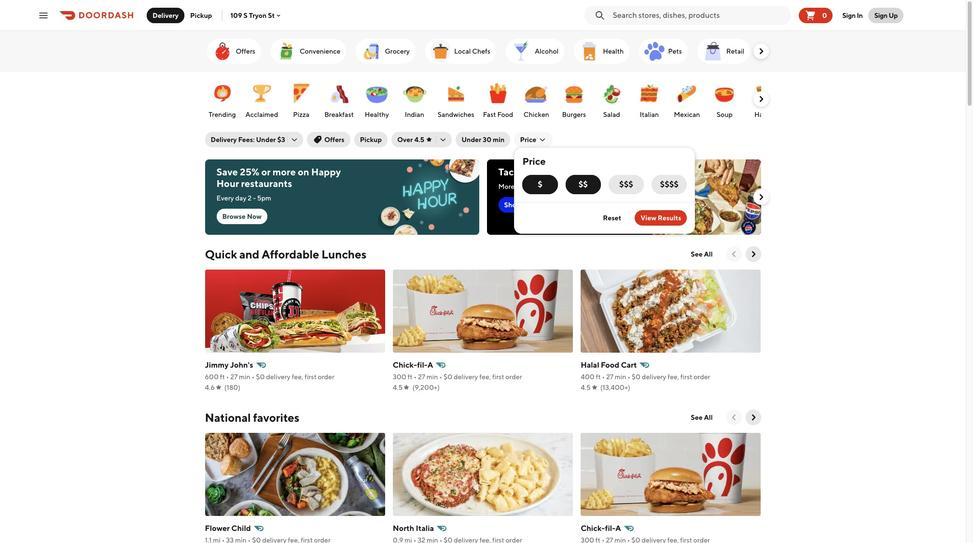 Task type: locate. For each thing, give the bounding box(es) containing it.
delivery fees: under $3
[[211, 136, 285, 143]]

1 vertical spatial food
[[601, 360, 620, 370]]

27 up the (180) on the bottom left
[[231, 373, 238, 381]]

fee, for chick-fil-a
[[480, 373, 491, 381]]

food left the cart
[[601, 360, 620, 370]]

open menu image
[[38, 9, 49, 21]]

min for halal food cart
[[615, 373, 627, 381]]

1 vertical spatial delivery
[[211, 136, 237, 143]]

1 all from the top
[[705, 250, 713, 258]]

3 delivery from the left
[[642, 373, 667, 381]]

0 vertical spatial halal
[[755, 111, 771, 118]]

pets image
[[644, 40, 667, 63]]

$​0 for chick-fil-a
[[444, 373, 453, 381]]

ft for jimmy
[[220, 373, 225, 381]]

ft right 600
[[220, 373, 225, 381]]

6 • from the left
[[628, 373, 631, 381]]

1 horizontal spatial under
[[462, 136, 482, 143]]

first for chick-fil-a
[[493, 373, 505, 381]]

2 $​0 from the left
[[444, 373, 453, 381]]

2 order from the left
[[506, 373, 523, 381]]

previous button of carousel image
[[730, 249, 739, 259], [730, 413, 739, 422]]

sign in
[[843, 11, 863, 19]]

all for quick and affordable lunches
[[705, 250, 713, 258]]

min inside "button"
[[493, 136, 505, 143]]

1 vertical spatial see
[[691, 414, 703, 421]]

2 sign from the left
[[875, 11, 888, 19]]

and
[[240, 247, 260, 261]]

1 sign from the left
[[843, 11, 856, 19]]

0 horizontal spatial offers
[[236, 47, 256, 55]]

save 25% or more on happy hour restaurants
[[217, 166, 341, 189]]

0 vertical spatial all
[[705, 250, 713, 258]]

next button of carousel image for quick and affordable lunches
[[749, 249, 759, 259]]

0 vertical spatial pickup
[[190, 11, 212, 19]]

3 $​0 from the left
[[632, 373, 641, 381]]

1 horizontal spatial ft
[[408, 373, 413, 381]]

acclaimed
[[246, 111, 278, 118]]

sign up
[[875, 11, 899, 19]]

1 horizontal spatial chick-fil-a
[[581, 524, 622, 533]]

0 horizontal spatial order
[[318, 373, 335, 381]]

pickup button down healthy
[[354, 132, 388, 147]]

1 first from the left
[[305, 373, 317, 381]]

halal right soup
[[755, 111, 771, 118]]

1 vertical spatial chick-fil-a
[[581, 524, 622, 533]]

halal
[[755, 111, 771, 118], [581, 360, 600, 370]]

Store search: begin typing to search for stores available on DoorDash text field
[[613, 10, 788, 21]]

5 • from the left
[[603, 373, 605, 381]]

4.6
[[205, 384, 215, 391]]

1 vertical spatial chick-
[[581, 524, 606, 533]]

0 horizontal spatial pickup
[[190, 11, 212, 19]]

2 horizontal spatial first
[[681, 373, 693, 381]]

2 fee, from the left
[[480, 373, 491, 381]]

1 fee, from the left
[[292, 373, 304, 381]]

convenience image
[[275, 40, 298, 63]]

1 vertical spatial a
[[616, 524, 622, 533]]

2 first from the left
[[493, 373, 505, 381]]

0 horizontal spatial food
[[498, 111, 514, 118]]

0 horizontal spatial delivery
[[153, 11, 179, 19]]

1 horizontal spatial 4.5
[[415, 136, 425, 143]]

ft right 400
[[596, 373, 601, 381]]

0 vertical spatial previous button of carousel image
[[730, 249, 739, 259]]

2 horizontal spatial fee,
[[668, 373, 680, 381]]

2 horizontal spatial $​0
[[632, 373, 641, 381]]

1 vertical spatial next button of carousel image
[[757, 192, 766, 202]]

3 ft from the left
[[596, 373, 601, 381]]

alcohol
[[535, 47, 559, 55]]

1 horizontal spatial $​0
[[444, 373, 453, 381]]

flower
[[205, 524, 230, 533]]

0 vertical spatial delivery
[[153, 11, 179, 19]]

pets link
[[640, 39, 688, 64]]

min
[[493, 136, 505, 143], [239, 373, 251, 381], [427, 373, 438, 381], [615, 373, 627, 381]]

crave
[[524, 183, 541, 190]]

under left $3
[[256, 136, 276, 143]]

see all for national favorites
[[691, 414, 713, 421]]

more
[[273, 166, 296, 177]]

min for jimmy john's
[[239, 373, 251, 381]]

fast food
[[483, 111, 514, 118]]

ft for chick-
[[408, 373, 413, 381]]

1 order from the left
[[318, 373, 335, 381]]

local chefs
[[455, 47, 491, 55]]

fee,
[[292, 373, 304, 381], [480, 373, 491, 381], [668, 373, 680, 381]]

view
[[641, 214, 657, 222]]

hour
[[217, 178, 239, 189]]

offers link
[[207, 39, 261, 64]]

0 vertical spatial chick-fil-a
[[393, 360, 434, 370]]

delivery inside delivery 'button'
[[153, 11, 179, 19]]

109 s tryon st
[[231, 11, 275, 19]]

pickup button left 109
[[185, 7, 218, 23]]

1 vertical spatial next button of carousel image
[[749, 249, 759, 259]]

•
[[226, 373, 229, 381], [252, 373, 255, 381], [414, 373, 417, 381], [440, 373, 443, 381], [603, 373, 605, 381], [628, 373, 631, 381]]

1 vertical spatial see all
[[691, 414, 713, 421]]

sign left in
[[843, 11, 856, 19]]

2 27 from the left
[[418, 373, 426, 381]]

pickup down healthy
[[360, 136, 382, 143]]

0 horizontal spatial fee,
[[292, 373, 304, 381]]

health
[[603, 47, 624, 55]]

0 vertical spatial food
[[498, 111, 514, 118]]

trending
[[209, 111, 236, 118]]

previous button of carousel image for quick and affordable lunches
[[730, 249, 739, 259]]

browse now button
[[217, 209, 268, 224]]

2 see all from the top
[[691, 414, 713, 421]]

pickup left 109
[[190, 11, 212, 19]]

1 ft from the left
[[220, 373, 225, 381]]

healthy
[[365, 111, 389, 118]]

1 vertical spatial halal
[[581, 360, 600, 370]]

1 horizontal spatial delivery
[[211, 136, 237, 143]]

$​0
[[256, 373, 265, 381], [444, 373, 453, 381], [632, 373, 641, 381]]

fil-
[[418, 360, 428, 370], [606, 524, 616, 533]]

1 horizontal spatial fil-
[[606, 524, 616, 533]]

first
[[305, 373, 317, 381], [493, 373, 505, 381], [681, 373, 693, 381]]

see all link for quick and affordable lunches
[[686, 246, 719, 262]]

1 horizontal spatial 27
[[418, 373, 426, 381]]

north italia link
[[393, 522, 574, 543]]

ft right 300
[[408, 373, 413, 381]]

$ button
[[523, 175, 558, 194]]

retail
[[727, 47, 745, 55]]

0 horizontal spatial $​0
[[256, 373, 265, 381]]

ft for halal
[[596, 373, 601, 381]]

next button of carousel image for national favorites
[[749, 413, 759, 422]]

2 horizontal spatial order
[[694, 373, 711, 381]]

next button of carousel image
[[757, 94, 766, 104], [757, 192, 766, 202]]

next button of carousel image
[[757, 46, 766, 56], [749, 249, 759, 259], [749, 413, 759, 422]]

delivery button
[[147, 7, 185, 23]]

1 horizontal spatial pickup button
[[354, 132, 388, 147]]

3 order from the left
[[694, 373, 711, 381]]

109 s tryon st button
[[231, 11, 283, 19]]

under 30 min
[[462, 136, 505, 143]]

local chefs link
[[426, 39, 497, 64]]

offers
[[236, 47, 256, 55], [325, 136, 345, 143]]

2 see from the top
[[691, 414, 703, 421]]

1 horizontal spatial first
[[493, 373, 505, 381]]

0 vertical spatial price
[[520, 136, 537, 143]]

sign for sign in
[[843, 11, 856, 19]]

1 see all link from the top
[[686, 246, 719, 262]]

chicken
[[524, 111, 550, 118]]

price button
[[515, 132, 553, 147]]

save
[[217, 166, 238, 177]]

view results button
[[635, 210, 688, 226]]

national favorites link
[[205, 410, 300, 425]]

health image
[[578, 40, 602, 63]]

food right fast
[[498, 111, 514, 118]]

4.5
[[415, 136, 425, 143], [393, 384, 403, 391], [581, 384, 591, 391]]

1 horizontal spatial fee,
[[480, 373, 491, 381]]

1 $​0 from the left
[[256, 373, 265, 381]]

3 • from the left
[[414, 373, 417, 381]]

27 for food
[[607, 373, 614, 381]]

now
[[247, 213, 262, 220]]

all
[[705, 250, 713, 258], [705, 414, 713, 421]]

under inside "button"
[[462, 136, 482, 143]]

min down john's
[[239, 373, 251, 381]]

1 horizontal spatial food
[[601, 360, 620, 370]]

now
[[522, 201, 535, 209]]

-
[[253, 194, 256, 202]]

1 horizontal spatial order
[[506, 373, 523, 381]]

1 horizontal spatial a
[[616, 524, 622, 533]]

2 ft from the left
[[408, 373, 413, 381]]

offers right offers image
[[236, 47, 256, 55]]

1 delivery from the left
[[266, 373, 291, 381]]

food
[[498, 111, 514, 118], [601, 360, 620, 370]]

retail image
[[702, 40, 725, 63]]

0 vertical spatial a
[[428, 360, 434, 370]]

every day 2 - 5pm
[[217, 194, 272, 202]]

3 fee, from the left
[[668, 373, 680, 381]]

offers down the breakfast
[[325, 136, 345, 143]]

2 under from the left
[[462, 136, 482, 143]]

4.5 right the over
[[415, 136, 425, 143]]

2 • from the left
[[252, 373, 255, 381]]

pickup
[[190, 11, 212, 19], [360, 136, 382, 143]]

quick
[[205, 247, 237, 261]]

pickup button
[[185, 7, 218, 23], [354, 132, 388, 147]]

0 vertical spatial see all link
[[686, 246, 719, 262]]

sign left up
[[875, 11, 888, 19]]

delivery for chick-fil-a
[[454, 373, 479, 381]]

a inside chick-fil-a link
[[616, 524, 622, 533]]

0 horizontal spatial 27
[[231, 373, 238, 381]]

2 previous button of carousel image from the top
[[730, 413, 739, 422]]

see all
[[691, 250, 713, 258], [691, 414, 713, 421]]

1 horizontal spatial pickup
[[360, 136, 382, 143]]

3 27 from the left
[[607, 373, 614, 381]]

0 vertical spatial pickup button
[[185, 7, 218, 23]]

0 horizontal spatial halal
[[581, 360, 600, 370]]

0 horizontal spatial delivery
[[266, 373, 291, 381]]

4.5 for chick-
[[393, 384, 403, 391]]

0 vertical spatial see
[[691, 250, 703, 258]]

local chefs image
[[429, 40, 453, 63]]

2 horizontal spatial delivery
[[642, 373, 667, 381]]

2 vertical spatial next button of carousel image
[[749, 413, 759, 422]]

cart
[[621, 360, 637, 370]]

a
[[428, 360, 434, 370], [616, 524, 622, 533]]

4.5 inside over 4.5 button
[[415, 136, 425, 143]]

4.5 down 400
[[581, 384, 591, 391]]

$$
[[579, 180, 588, 189]]

delivery
[[153, 11, 179, 19], [211, 136, 237, 143]]

min up (9,200+)
[[427, 373, 438, 381]]

0 vertical spatial next button of carousel image
[[757, 46, 766, 56]]

1 previous button of carousel image from the top
[[730, 249, 739, 259]]

1 27 from the left
[[231, 373, 238, 381]]

1 horizontal spatial sign
[[875, 11, 888, 19]]

1 vertical spatial offers
[[325, 136, 345, 143]]

delivery for halal food cart
[[642, 373, 667, 381]]

2 see all link from the top
[[686, 410, 719, 425]]

2 horizontal spatial 4.5
[[581, 384, 591, 391]]

0 horizontal spatial first
[[305, 373, 317, 381]]

1 horizontal spatial delivery
[[454, 373, 479, 381]]

halal for halal food cart
[[581, 360, 600, 370]]

27
[[231, 373, 238, 381], [418, 373, 426, 381], [607, 373, 614, 381]]

halal up 400
[[581, 360, 600, 370]]

over
[[398, 136, 413, 143]]

min up (13,400+)
[[615, 373, 627, 381]]

2 all from the top
[[705, 414, 713, 421]]

0 horizontal spatial sign
[[843, 11, 856, 19]]

0 vertical spatial see all
[[691, 250, 713, 258]]

price down chicken
[[520, 136, 537, 143]]

trending link
[[206, 77, 239, 121]]

2 horizontal spatial ft
[[596, 373, 601, 381]]

fee, for halal food cart
[[668, 373, 680, 381]]

2 delivery from the left
[[454, 373, 479, 381]]

under left '30'
[[462, 136, 482, 143]]

1 vertical spatial all
[[705, 414, 713, 421]]

1 vertical spatial see all link
[[686, 410, 719, 425]]

1 horizontal spatial chick-
[[581, 524, 606, 533]]

retail link
[[698, 39, 751, 64]]

0 vertical spatial next button of carousel image
[[757, 94, 766, 104]]

0
[[823, 11, 828, 19]]

1 see from the top
[[691, 250, 703, 258]]

0 horizontal spatial a
[[428, 360, 434, 370]]

1 vertical spatial pickup button
[[354, 132, 388, 147]]

0 horizontal spatial ft
[[220, 373, 225, 381]]

3 first from the left
[[681, 373, 693, 381]]

john's
[[230, 360, 253, 370]]

1 see all from the top
[[691, 250, 713, 258]]

1 horizontal spatial offers
[[325, 136, 345, 143]]

1 horizontal spatial halal
[[755, 111, 771, 118]]

fees:
[[238, 136, 255, 143]]

price
[[520, 136, 537, 143], [523, 156, 546, 167]]

400 ft • 27 min • $​0 delivery fee, first order
[[581, 373, 711, 381]]

2 horizontal spatial 27
[[607, 373, 614, 381]]

0 horizontal spatial 4.5
[[393, 384, 403, 391]]

0 horizontal spatial under
[[256, 136, 276, 143]]

1 vertical spatial previous button of carousel image
[[730, 413, 739, 422]]

27 down halal food cart
[[607, 373, 614, 381]]

0 vertical spatial chick-
[[393, 360, 418, 370]]

4.5 down 300
[[393, 384, 403, 391]]

min right '30'
[[493, 136, 505, 143]]

chick-
[[393, 360, 418, 370], [581, 524, 606, 533]]

27 up (9,200+)
[[418, 373, 426, 381]]

order for halal food cart
[[694, 373, 711, 381]]

up
[[890, 11, 899, 19]]

national favorites
[[205, 411, 300, 424]]

health link
[[574, 39, 630, 64]]

27 for john's
[[231, 373, 238, 381]]

price down price button
[[523, 156, 546, 167]]

pets
[[669, 47, 682, 55]]

0 horizontal spatial fil-
[[418, 360, 428, 370]]

order
[[318, 373, 335, 381], [506, 373, 523, 381], [694, 373, 711, 381]]



Task type: vqa. For each thing, say whether or not it's contained in the screenshot.


Task type: describe. For each thing, give the bounding box(es) containing it.
1 vertical spatial pickup
[[360, 136, 382, 143]]

0 button
[[800, 7, 834, 23]]

are
[[526, 166, 541, 177]]

min for chick-fil-a
[[427, 373, 438, 381]]

food for fast
[[498, 111, 514, 118]]

italian
[[640, 111, 659, 118]]

results
[[658, 214, 682, 222]]

over 4.5 button
[[392, 132, 452, 147]]

better
[[543, 166, 572, 177]]

delivery for delivery
[[153, 11, 179, 19]]

$​0 for halal food cart
[[632, 373, 641, 381]]

5pm
[[257, 194, 272, 202]]

0 horizontal spatial pickup button
[[185, 7, 218, 23]]

0 horizontal spatial chick-fil-a
[[393, 360, 434, 370]]

quick and affordable lunches link
[[205, 246, 367, 262]]

see for quick and affordable lunches
[[691, 250, 703, 258]]

see for national favorites
[[691, 414, 703, 421]]

alcohol image
[[510, 40, 533, 63]]

salad
[[604, 111, 621, 118]]

1 vertical spatial price
[[523, 156, 546, 167]]

chick- inside chick-fil-a link
[[581, 524, 606, 533]]

see all for quick and affordable lunches
[[691, 250, 713, 258]]

0 vertical spatial offers
[[236, 47, 256, 55]]

4 • from the left
[[440, 373, 443, 381]]

quick and affordable lunches
[[205, 247, 367, 261]]

1 next button of carousel image from the top
[[757, 94, 766, 104]]

109
[[231, 11, 242, 19]]

chefs
[[473, 47, 491, 55]]

sign in link
[[837, 6, 869, 25]]

halal for halal
[[755, 111, 771, 118]]

food for halal
[[601, 360, 620, 370]]

day
[[236, 194, 247, 202]]

national
[[205, 411, 251, 424]]

reset
[[604, 214, 622, 222]]

sign for sign up
[[875, 11, 888, 19]]

under 30 min button
[[456, 132, 511, 147]]

order for jimmy john's
[[318, 373, 335, 381]]

all for national favorites
[[705, 414, 713, 421]]

grocery
[[385, 47, 410, 55]]

$$ button
[[566, 175, 601, 194]]

child
[[232, 524, 251, 533]]

2 next button of carousel image from the top
[[757, 192, 766, 202]]

soup
[[717, 111, 733, 118]]

$
[[538, 180, 543, 189]]

north
[[393, 524, 415, 533]]

over 4.5
[[398, 136, 425, 143]]

on
[[298, 166, 310, 177]]

breakfast
[[325, 111, 354, 118]]

to
[[517, 183, 523, 190]]

affordable
[[262, 247, 319, 261]]

(13,400+)
[[601, 384, 631, 391]]

previous button of carousel image for national favorites
[[730, 413, 739, 422]]

delivery for jimmy john's
[[266, 373, 291, 381]]

$3
[[277, 136, 285, 143]]

price inside button
[[520, 136, 537, 143]]

indian
[[405, 111, 425, 118]]

(180)
[[225, 384, 241, 391]]

flower child
[[205, 524, 251, 533]]

first for jimmy john's
[[305, 373, 317, 381]]

every
[[217, 194, 234, 202]]

italia
[[416, 524, 434, 533]]

300
[[393, 373, 407, 381]]

400
[[581, 373, 595, 381]]

grocery image
[[360, 40, 383, 63]]

fee, for jimmy john's
[[292, 373, 304, 381]]

(9,200+)
[[413, 384, 440, 391]]

jimmy john's
[[205, 360, 253, 370]]

$​0 for jimmy john's
[[256, 373, 265, 381]]

1 under from the left
[[256, 136, 276, 143]]

order for chick-fil-a
[[506, 373, 523, 381]]

4.5 for halal
[[581, 384, 591, 391]]

browse
[[222, 213, 246, 220]]

favorites
[[253, 411, 300, 424]]

tacos
[[499, 166, 524, 177]]

convenience
[[300, 47, 341, 55]]

2
[[248, 194, 252, 202]]

first for halal food cart
[[681, 373, 693, 381]]

600 ft • 27 min • $​0 delivery fee, first order
[[205, 373, 335, 381]]

offers image
[[211, 40, 234, 63]]

tacos are better with pepsi®
[[499, 166, 632, 177]]

happy
[[312, 166, 341, 177]]

or
[[262, 166, 271, 177]]

1 vertical spatial fil-
[[606, 524, 616, 533]]

pepsi®
[[595, 166, 632, 177]]

s
[[244, 11, 248, 19]]

0 horizontal spatial chick-
[[393, 360, 418, 370]]

see all link for national favorites
[[686, 410, 719, 425]]

25%
[[240, 166, 260, 177]]

chick-fil-a link
[[581, 522, 762, 543]]

27 for fil-
[[418, 373, 426, 381]]

$$$ button
[[609, 175, 645, 194]]

shop now button
[[499, 197, 541, 213]]

600
[[205, 373, 219, 381]]

offers inside button
[[325, 136, 345, 143]]

view results
[[641, 214, 682, 222]]

mexican
[[675, 111, 701, 118]]

north italia
[[393, 524, 434, 533]]

alcohol link
[[506, 39, 565, 64]]

in
[[858, 11, 863, 19]]

0 vertical spatial fil-
[[418, 360, 428, 370]]

flower child link
[[205, 522, 385, 543]]

reset button
[[598, 210, 628, 226]]

lunches
[[322, 247, 367, 261]]

acclaimed link
[[244, 77, 280, 121]]

$$$$
[[661, 180, 679, 189]]

tryon
[[249, 11, 267, 19]]

1 • from the left
[[226, 373, 229, 381]]

browse now
[[222, 213, 262, 220]]

$$$$ button
[[652, 175, 688, 194]]

sandwiches
[[438, 111, 475, 118]]

convenience link
[[271, 39, 347, 64]]

delivery for delivery fees: under $3
[[211, 136, 237, 143]]



